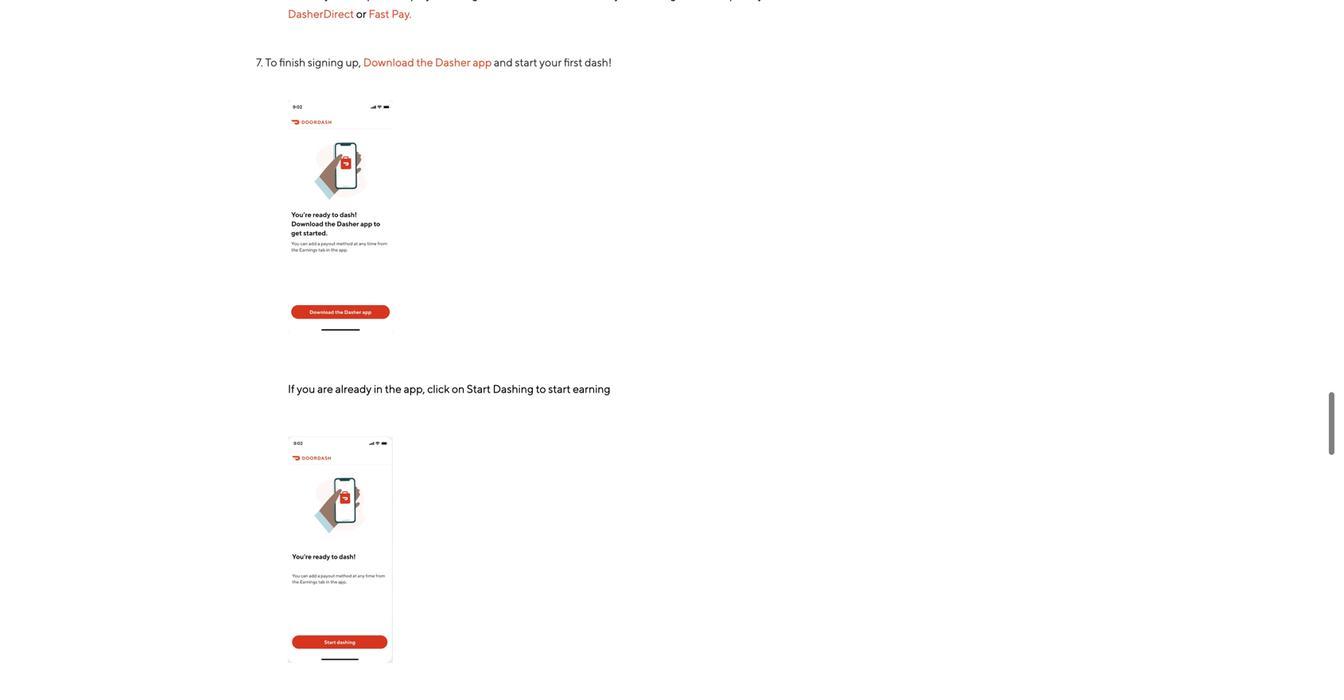 Task type: describe. For each thing, give the bounding box(es) containing it.
if you are already in the app, click on start dashing to start earning
[[288, 379, 611, 392]]

pay.
[[392, 3, 412, 16]]

0 vertical spatial start
[[515, 52, 537, 65]]

dash!
[[585, 52, 612, 65]]

fast pay. link
[[369, 3, 412, 16]]

are
[[317, 379, 333, 392]]

first
[[564, 52, 582, 65]]

start
[[467, 379, 491, 392]]

dasher
[[435, 52, 471, 65]]

or
[[356, 3, 366, 16]]

the for in
[[385, 379, 402, 392]]

your
[[539, 52, 562, 65]]

dasherdirect
[[288, 3, 354, 16]]

app
[[473, 52, 492, 65]]

you
[[297, 379, 315, 392]]

fast
[[369, 3, 389, 16]]

1 horizontal spatial start
[[548, 379, 571, 392]]

the for download
[[416, 52, 433, 65]]

download the dasher app link
[[363, 52, 492, 65]]

app,
[[404, 379, 425, 392]]

7. to
[[256, 52, 277, 65]]

click
[[427, 379, 450, 392]]



Task type: vqa. For each thing, say whether or not it's contained in the screenshot.
second (CA) from the top
no



Task type: locate. For each thing, give the bounding box(es) containing it.
the left dasher
[[416, 52, 433, 65]]

1 horizontal spatial the
[[416, 52, 433, 65]]

start
[[515, 52, 537, 65], [548, 379, 571, 392]]

0 horizontal spatial the
[[385, 379, 402, 392]]

the
[[416, 52, 433, 65], [385, 379, 402, 392]]

start right and
[[515, 52, 537, 65]]

1 vertical spatial start
[[548, 379, 571, 392]]

1 vertical spatial the
[[385, 379, 402, 392]]

7. to finish signing up, download the dasher app and start your first dash!
[[256, 52, 612, 65]]

already
[[335, 379, 372, 392]]

on
[[452, 379, 465, 392]]

in
[[374, 379, 383, 392]]

earning
[[573, 379, 611, 392]]

dasherdirect or fast pay.
[[288, 3, 412, 16]]

and
[[494, 52, 513, 65]]

the right 'in'
[[385, 379, 402, 392]]

0 vertical spatial the
[[416, 52, 433, 65]]

if
[[288, 379, 295, 392]]

signing
[[308, 52, 343, 65]]

dasherdirect link
[[288, 3, 354, 16]]

to
[[536, 379, 546, 392]]

up,
[[346, 52, 361, 65]]

dashing
[[493, 379, 534, 392]]

0 horizontal spatial start
[[515, 52, 537, 65]]

start right to
[[548, 379, 571, 392]]

finish
[[279, 52, 306, 65]]

download
[[363, 52, 414, 65]]



